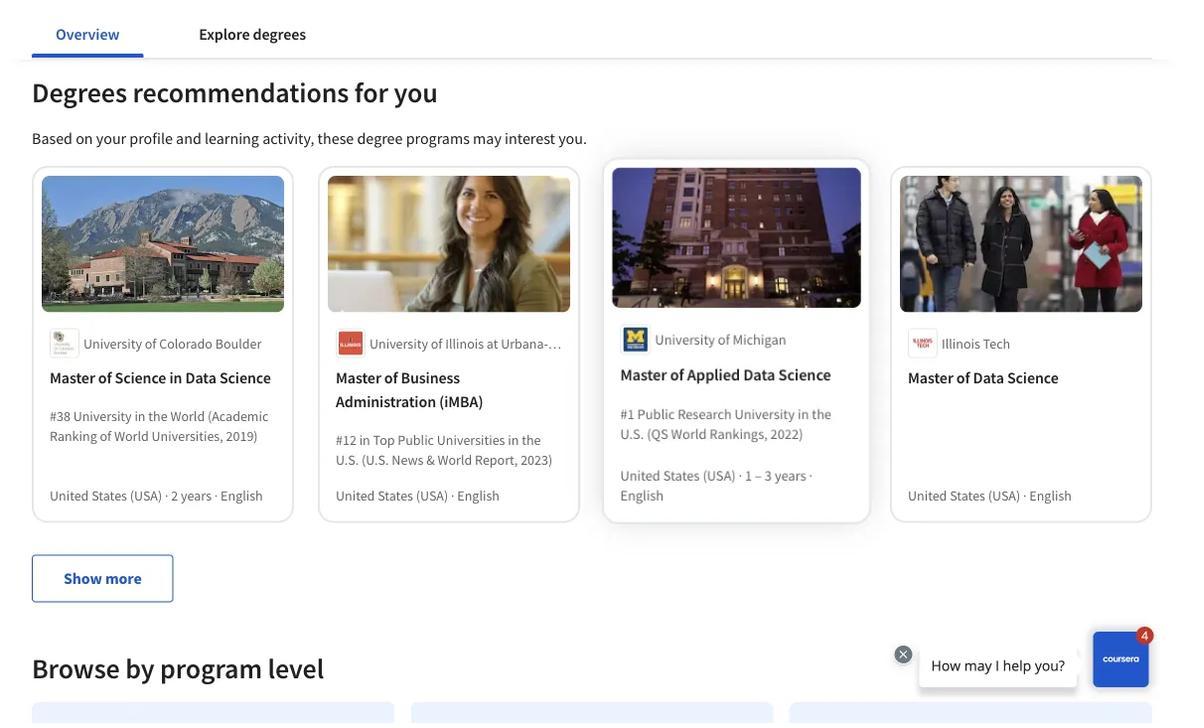 Task type: vqa. For each thing, say whether or not it's contained in the screenshot.


Task type: describe. For each thing, give the bounding box(es) containing it.
university for science
[[83, 334, 142, 352]]

by
[[125, 651, 155, 686]]

of for michigan
[[718, 331, 730, 350]]

master of business administration (imba) link
[[336, 366, 563, 414]]

states for business
[[378, 486, 413, 504]]

news
[[392, 450, 424, 468]]

#1
[[621, 405, 635, 424]]

(usa) for in
[[130, 486, 162, 504]]

business
[[401, 368, 460, 388]]

overview
[[56, 24, 120, 44]]

of inside #38 university in the world (academic ranking of world universities, 2019)
[[100, 427, 112, 445]]

university of illinois at urbana- champaign
[[370, 334, 548, 372]]

michigan
[[733, 331, 786, 350]]

the inside #12 in top public universities in the u.s. (u.s. news & world report, 2023)
[[522, 431, 541, 449]]

science down tech
[[1008, 368, 1059, 388]]

profile
[[130, 128, 173, 148]]

degrees recommendations for you
[[32, 75, 438, 110]]

2
[[171, 486, 178, 504]]

#38 university in the world (academic ranking of world universities, 2019)
[[50, 407, 269, 445]]

states for applied
[[664, 466, 700, 484]]

(imba)
[[439, 392, 484, 412]]

show more
[[64, 569, 142, 589]]

at
[[487, 334, 498, 352]]

in inside #38 university in the world (academic ranking of world universities, 2019)
[[135, 407, 146, 425]]

2023)
[[521, 450, 553, 468]]

university for applied
[[656, 331, 715, 350]]

public inside #12 in top public universities in the u.s. (u.s. news & world report, 2023)
[[398, 431, 434, 449]]

states for science
[[92, 486, 127, 504]]

explore degrees button
[[175, 10, 330, 58]]

united states (usa) · 2 years · english
[[50, 486, 263, 504]]

master of science in data science
[[50, 368, 271, 388]]

of for science
[[98, 368, 112, 388]]

browse
[[32, 651, 120, 686]]

science down michigan
[[778, 366, 830, 386]]

tab list containing overview
[[32, 10, 362, 58]]

activity,
[[263, 128, 314, 148]]

based
[[32, 128, 73, 148]]

public inside #1 public research university in the u.s. (qs world rankings, 2022)
[[638, 405, 675, 424]]

(academic
[[208, 407, 269, 425]]

master of data science link
[[908, 366, 1135, 390]]

champaign
[[370, 354, 436, 372]]

u.s. inside #12 in top public universities in the u.s. (u.s. news & world report, 2023)
[[336, 450, 359, 468]]

master for master of science in data science
[[50, 368, 95, 388]]

(qs
[[647, 426, 669, 444]]

world up universities,
[[170, 407, 205, 425]]

boulder
[[215, 334, 262, 352]]

#12 in top public universities in the u.s. (u.s. news & world report, 2023)
[[336, 431, 553, 468]]

ranking
[[50, 427, 97, 445]]

learning
[[205, 128, 259, 148]]

degrees
[[253, 24, 306, 44]]

english inside united states (usa) · 1 – 3 years · english
[[621, 486, 664, 505]]

united for master of science in data science
[[50, 486, 89, 504]]

(u.s.
[[362, 450, 389, 468]]

2 illinois from the left
[[942, 334, 981, 352]]

programs
[[406, 128, 470, 148]]

show more button
[[32, 555, 174, 603]]

#1 public research university in the u.s. (qs world rankings, 2022)
[[621, 405, 831, 444]]

science down the university of colorado boulder
[[115, 368, 166, 388]]

2022)
[[770, 426, 803, 444]]

in down the university of colorado boulder
[[169, 368, 182, 388]]

top
[[373, 431, 395, 449]]



Task type: locate. For each thing, give the bounding box(es) containing it.
university inside #38 university in the world (academic ranking of world universities, 2019)
[[73, 407, 132, 425]]

u.s.
[[621, 426, 645, 444], [336, 450, 359, 468]]

2019)
[[226, 427, 258, 445]]

0 horizontal spatial u.s.
[[336, 450, 359, 468]]

university of colorado boulder
[[83, 334, 262, 352]]

university up ranking
[[73, 407, 132, 425]]

may
[[473, 128, 502, 148]]

master of business administration (imba)
[[336, 368, 484, 412]]

0 vertical spatial u.s.
[[621, 426, 645, 444]]

urbana-
[[501, 334, 548, 352]]

3 english from the left
[[1030, 486, 1072, 504]]

university of michigan
[[656, 331, 786, 350]]

u.s. down #12
[[336, 450, 359, 468]]

master for master of data science
[[908, 368, 954, 388]]

university up 2022) at right bottom
[[735, 405, 794, 424]]

3
[[764, 466, 772, 484]]

of left the colorado
[[145, 334, 156, 352]]

for
[[355, 75, 389, 110]]

2 english from the left
[[458, 486, 500, 504]]

master up administration
[[336, 368, 381, 388]]

program
[[160, 651, 262, 686]]

illinois
[[445, 334, 484, 352], [942, 334, 981, 352]]

2 horizontal spatial the
[[811, 405, 831, 424]]

browse by program level
[[32, 651, 324, 686]]

english
[[221, 486, 263, 504], [458, 486, 500, 504], [1030, 486, 1072, 504], [621, 486, 664, 505]]

years
[[774, 466, 806, 484], [181, 486, 212, 504]]

master of science in data science link
[[50, 366, 276, 390]]

master of data science
[[908, 368, 1059, 388]]

master of applied data science link
[[621, 364, 852, 388]]

university
[[656, 331, 715, 350], [83, 334, 142, 352], [370, 334, 428, 352], [735, 405, 794, 424], [73, 407, 132, 425]]

tab list
[[32, 10, 362, 58]]

universities,
[[152, 427, 223, 445]]

united for master of business administration (imba)
[[336, 486, 375, 504]]

on
[[76, 128, 93, 148]]

of up #38 university in the world (academic ranking of world universities, 2019)
[[98, 368, 112, 388]]

based on your profile and learning activity, these degree programs may interest you.
[[32, 128, 587, 148]]

world down "research"
[[672, 426, 707, 444]]

(usa) for administration
[[416, 486, 448, 504]]

data down michigan
[[743, 366, 775, 386]]

explore
[[199, 24, 250, 44]]

–
[[755, 466, 762, 484]]

united states (usa) · english
[[336, 486, 500, 504], [908, 486, 1072, 504]]

1 horizontal spatial years
[[774, 466, 806, 484]]

of down illinois tech
[[957, 368, 971, 388]]

of up business
[[431, 334, 443, 352]]

data
[[743, 366, 775, 386], [185, 368, 216, 388], [974, 368, 1005, 388]]

master up #38
[[50, 368, 95, 388]]

0 vertical spatial years
[[774, 466, 806, 484]]

0 horizontal spatial years
[[181, 486, 212, 504]]

of inside master of business administration (imba)
[[384, 368, 398, 388]]

united for master of applied data science
[[621, 466, 661, 484]]

states
[[664, 466, 700, 484], [92, 486, 127, 504], [378, 486, 413, 504], [950, 486, 986, 504]]

united inside united states (usa) · 1 – 3 years · english
[[621, 466, 661, 484]]

tech
[[984, 334, 1011, 352]]

of for illinois
[[431, 334, 443, 352]]

0 horizontal spatial data
[[185, 368, 216, 388]]

world inside #1 public research university in the u.s. (qs world rankings, 2022)
[[672, 426, 707, 444]]

the up 2023)
[[522, 431, 541, 449]]

of up administration
[[384, 368, 398, 388]]

list
[[24, 694, 1161, 724]]

of for data
[[957, 368, 971, 388]]

data down tech
[[974, 368, 1005, 388]]

the down the master of applied data science link
[[811, 405, 831, 424]]

master down illinois tech
[[908, 368, 954, 388]]

administration
[[336, 392, 436, 412]]

master up #1
[[621, 366, 667, 386]]

(usa) for data
[[703, 466, 736, 484]]

1 horizontal spatial illinois
[[942, 334, 981, 352]]

2 horizontal spatial data
[[974, 368, 1005, 388]]

the up universities,
[[148, 407, 168, 425]]

1 vertical spatial public
[[398, 431, 434, 449]]

1 vertical spatial years
[[181, 486, 212, 504]]

university up master of science in data science
[[83, 334, 142, 352]]

u.s. inside #1 public research university in the u.s. (qs world rankings, 2022)
[[621, 426, 645, 444]]

years inside united states (usa) · 1 – 3 years · english
[[774, 466, 806, 484]]

0 horizontal spatial the
[[148, 407, 168, 425]]

1 united states (usa) · english from the left
[[336, 486, 500, 504]]

illinois inside the university of illinois at urbana- champaign
[[445, 334, 484, 352]]

of left michigan
[[718, 331, 730, 350]]

public up (qs
[[638, 405, 675, 424]]

united
[[621, 466, 661, 484], [50, 486, 89, 504], [336, 486, 375, 504], [908, 486, 948, 504]]

show
[[64, 569, 102, 589]]

data down the colorado
[[185, 368, 216, 388]]

overview button
[[32, 10, 143, 58]]

#38
[[50, 407, 70, 425]]

recommendations
[[133, 75, 349, 110]]

public up news
[[398, 431, 434, 449]]

4 english from the left
[[621, 486, 664, 505]]

rankings,
[[710, 426, 767, 444]]

university up applied
[[656, 331, 715, 350]]

of left applied
[[671, 366, 684, 386]]

world right & at the bottom
[[438, 450, 472, 468]]

1 horizontal spatial u.s.
[[621, 426, 645, 444]]

in up 2022) at right bottom
[[797, 405, 808, 424]]

and
[[176, 128, 202, 148]]

in right #12
[[359, 431, 371, 449]]

illinois left at
[[445, 334, 484, 352]]

in
[[169, 368, 182, 388], [797, 405, 808, 424], [135, 407, 146, 425], [359, 431, 371, 449], [508, 431, 519, 449]]

university inside the university of illinois at urbana- champaign
[[370, 334, 428, 352]]

in up report,
[[508, 431, 519, 449]]

master for master of business administration (imba)
[[336, 368, 381, 388]]

years right 2
[[181, 486, 212, 504]]

1 illinois from the left
[[445, 334, 484, 352]]

0 horizontal spatial illinois
[[445, 334, 484, 352]]

&
[[427, 450, 435, 468]]

master inside master of business administration (imba)
[[336, 368, 381, 388]]

world
[[170, 407, 205, 425], [672, 426, 707, 444], [114, 427, 149, 445], [438, 450, 472, 468]]

master for master of applied data science
[[621, 366, 667, 386]]

level
[[268, 651, 324, 686]]

#12
[[336, 431, 357, 449]]

report,
[[475, 450, 518, 468]]

illinois tech
[[942, 334, 1011, 352]]

degrees
[[32, 75, 127, 110]]

united states (usa) · 1 – 3 years · english
[[621, 466, 812, 505]]

of
[[718, 331, 730, 350], [145, 334, 156, 352], [431, 334, 443, 352], [671, 366, 684, 386], [98, 368, 112, 388], [384, 368, 398, 388], [957, 368, 971, 388], [100, 427, 112, 445]]

research
[[678, 405, 732, 424]]

years right '3' in the bottom right of the page
[[774, 466, 806, 484]]

2 united states (usa) · english from the left
[[908, 486, 1072, 504]]

of for business
[[384, 368, 398, 388]]

(usa)
[[703, 466, 736, 484], [130, 486, 162, 504], [416, 486, 448, 504], [989, 486, 1021, 504]]

0 horizontal spatial public
[[398, 431, 434, 449]]

(usa) inside united states (usa) · 1 – 3 years · english
[[703, 466, 736, 484]]

master of applied data science
[[621, 366, 830, 386]]

1 horizontal spatial public
[[638, 405, 675, 424]]

1 english from the left
[[221, 486, 263, 504]]

more
[[105, 569, 142, 589]]

the inside #1 public research university in the u.s. (qs world rankings, 2022)
[[811, 405, 831, 424]]

public
[[638, 405, 675, 424], [398, 431, 434, 449]]

in inside #1 public research university in the u.s. (qs world rankings, 2022)
[[797, 405, 808, 424]]

applied
[[687, 366, 740, 386]]

interest
[[505, 128, 556, 148]]

university inside #1 public research university in the u.s. (qs world rankings, 2022)
[[735, 405, 794, 424]]

universities
[[437, 431, 505, 449]]

0 horizontal spatial united states (usa) · english
[[336, 486, 500, 504]]

1 horizontal spatial data
[[743, 366, 775, 386]]

u.s. down #1
[[621, 426, 645, 444]]

science
[[778, 366, 830, 386], [115, 368, 166, 388], [220, 368, 271, 388], [1008, 368, 1059, 388]]

you.
[[559, 128, 587, 148]]

these
[[318, 128, 354, 148]]

colorado
[[159, 334, 213, 352]]

in down master of science in data science
[[135, 407, 146, 425]]

science down boulder
[[220, 368, 271, 388]]

world inside #12 in top public universities in the u.s. (u.s. news & world report, 2023)
[[438, 450, 472, 468]]

of for applied
[[671, 366, 684, 386]]

of for colorado
[[145, 334, 156, 352]]

you
[[394, 75, 438, 110]]

of right ranking
[[100, 427, 112, 445]]

university for business
[[370, 334, 428, 352]]

0 vertical spatial public
[[638, 405, 675, 424]]

explore degrees
[[199, 24, 306, 44]]

1 horizontal spatial united states (usa) · english
[[908, 486, 1072, 504]]

illinois left tech
[[942, 334, 981, 352]]

university up champaign
[[370, 334, 428, 352]]

world left universities,
[[114, 427, 149, 445]]

the inside #38 university in the world (academic ranking of world universities, 2019)
[[148, 407, 168, 425]]

1
[[745, 466, 752, 484]]

the
[[811, 405, 831, 424], [148, 407, 168, 425], [522, 431, 541, 449]]

your
[[96, 128, 126, 148]]

degree
[[357, 128, 403, 148]]

·
[[739, 466, 742, 484], [809, 466, 812, 484], [165, 486, 168, 504], [215, 486, 218, 504], [451, 486, 455, 504], [1024, 486, 1027, 504]]

of inside the university of illinois at urbana- champaign
[[431, 334, 443, 352]]

1 horizontal spatial the
[[522, 431, 541, 449]]

master
[[621, 366, 667, 386], [50, 368, 95, 388], [336, 368, 381, 388], [908, 368, 954, 388]]

states inside united states (usa) · 1 – 3 years · english
[[664, 466, 700, 484]]

1 vertical spatial u.s.
[[336, 450, 359, 468]]



